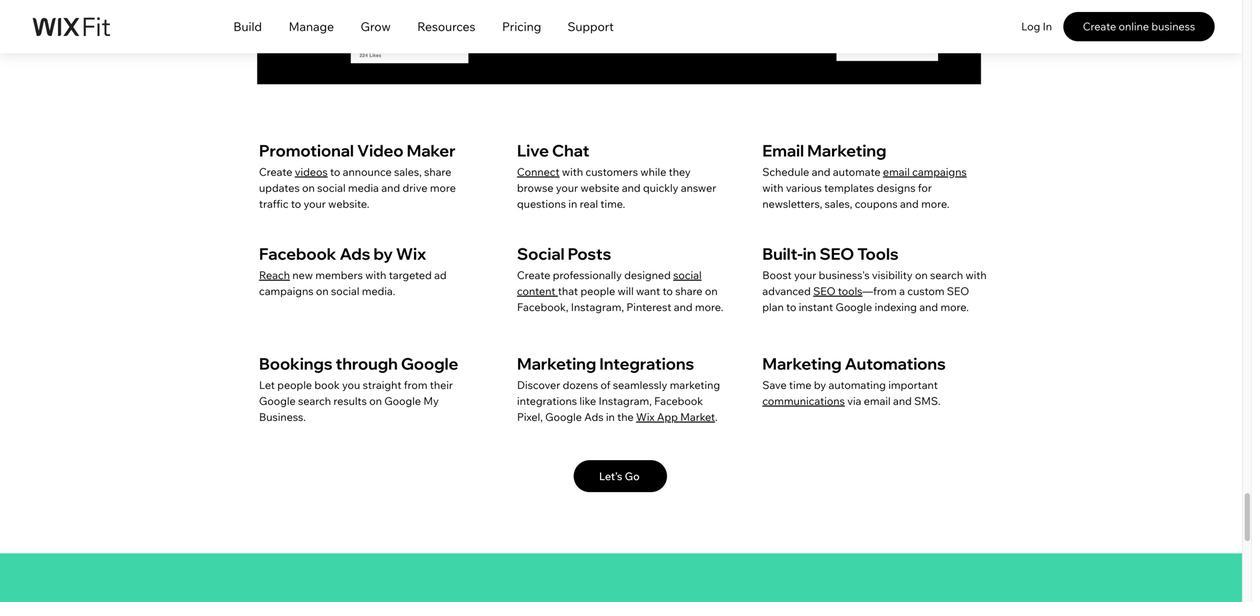 Task type: locate. For each thing, give the bounding box(es) containing it.
app
[[657, 411, 678, 424]]

0 horizontal spatial facebook
[[259, 244, 336, 264]]

0 horizontal spatial sales,
[[394, 165, 422, 179]]

2 horizontal spatial your
[[794, 269, 816, 282]]

0 horizontal spatial search
[[298, 395, 331, 408]]

1 vertical spatial campaigns
[[259, 285, 314, 298]]

seo up instant at the right of the page
[[813, 285, 836, 298]]

instagram, inside that people will want to share on facebook, instagram, pinterest and more.
[[571, 301, 624, 314]]

wix up targeted
[[396, 244, 426, 264]]

1 horizontal spatial create
[[517, 269, 550, 282]]

by
[[374, 244, 393, 264], [814, 379, 826, 392]]

sms.
[[914, 395, 941, 408]]

in left the real
[[568, 197, 577, 211]]

1 vertical spatial ads
[[584, 411, 604, 424]]

on up custom
[[915, 269, 928, 282]]

with inside with customers while they browse your website and quickly answer questions in real time.
[[562, 165, 583, 179]]

0 vertical spatial campaigns
[[912, 165, 967, 179]]

facebook
[[259, 244, 336, 264], [654, 395, 703, 408]]

social up website.
[[317, 181, 346, 195]]

sales, inside email marketing schedule and automate email campaigns with various templates designs for newsletters, sales, coupons and more.
[[825, 197, 853, 211]]

1 vertical spatial email
[[864, 395, 891, 408]]

and inside with customers while they browse your website and quickly answer questions in real time.
[[622, 181, 641, 195]]

1 horizontal spatial wix
[[636, 411, 655, 424]]

seo tools
[[813, 285, 863, 298]]

and down important
[[893, 395, 912, 408]]

media
[[348, 181, 379, 195]]

to right the want
[[663, 285, 673, 298]]

more. inside email marketing schedule and automate email campaigns with various templates designs for newsletters, sales, coupons and more.
[[921, 197, 950, 211]]

1 horizontal spatial people
[[581, 285, 615, 298]]

email inside email marketing schedule and automate email campaigns with various templates designs for newsletters, sales, coupons and more.
[[883, 165, 910, 179]]

in left the
[[606, 411, 615, 424]]

ads
[[340, 244, 370, 264], [584, 411, 604, 424]]

share up more at the top of the page
[[424, 165, 451, 179]]

and
[[812, 165, 831, 179], [381, 181, 400, 195], [622, 181, 641, 195], [900, 197, 919, 211], [674, 301, 693, 314], [919, 301, 938, 314], [893, 395, 912, 408]]

1 horizontal spatial sales,
[[825, 197, 853, 211]]

0 vertical spatial by
[[374, 244, 393, 264]]

ads down 'like' at bottom left
[[584, 411, 604, 424]]

share inside to announce sales, share updates on social media and drive more traffic to your website.
[[424, 165, 451, 179]]

on inside that people will want to share on facebook, instagram, pinterest and more.
[[705, 285, 718, 298]]

marketing up automate
[[807, 141, 887, 161]]

0 horizontal spatial in
[[568, 197, 577, 211]]

create up updates at top
[[259, 165, 292, 179]]

integrations
[[599, 354, 694, 374]]

their
[[430, 379, 453, 392]]

tools
[[838, 285, 863, 298]]

sales, up the drive
[[394, 165, 422, 179]]

create
[[1083, 20, 1116, 33], [259, 165, 292, 179], [517, 269, 550, 282]]

your up "advanced"
[[794, 269, 816, 282]]

google down the integrations
[[545, 411, 582, 424]]

1 vertical spatial share
[[675, 285, 703, 298]]

more. down the for
[[921, 197, 950, 211]]

let's go link
[[574, 461, 667, 493]]

1 horizontal spatial your
[[556, 181, 578, 195]]

facebook,
[[517, 301, 569, 314]]

your up questions
[[556, 181, 578, 195]]

on down videos link
[[302, 181, 315, 195]]

and inside —from a custom seo plan to instant google indexing and more.
[[919, 301, 938, 314]]

2 horizontal spatial in
[[803, 244, 817, 264]]

create for create online business
[[1083, 20, 1116, 33]]

and down designs on the right top of page
[[900, 197, 919, 211]]

my
[[423, 395, 439, 408]]

1 horizontal spatial by
[[814, 379, 826, 392]]

questions
[[517, 197, 566, 211]]

wix
[[396, 244, 426, 264], [636, 411, 655, 424]]

share
[[424, 165, 451, 179], [675, 285, 703, 298]]

automating
[[829, 379, 886, 392]]

with inside boost your business's visibility on search with advanced
[[966, 269, 987, 282]]

business.
[[259, 411, 306, 424]]

0 vertical spatial your
[[556, 181, 578, 195]]

social inside new members with targeted ad campaigns on social media.
[[331, 285, 359, 298]]

instagram, down social content link
[[571, 301, 624, 314]]

of
[[601, 379, 611, 392]]

wix right the
[[636, 411, 655, 424]]

connect link
[[517, 165, 560, 179]]

email inside marketing automations save time by automating important communications via email and sms.
[[864, 395, 891, 408]]

more. right pinterest
[[695, 301, 723, 314]]

seamlessly
[[613, 379, 667, 392]]

campaigns inside new members with targeted ad campaigns on social media.
[[259, 285, 314, 298]]

more. down custom
[[941, 301, 969, 314]]

1 vertical spatial instagram,
[[599, 395, 652, 408]]

facebook up new
[[259, 244, 336, 264]]

email
[[883, 165, 910, 179], [864, 395, 891, 408]]

more. inside —from a custom seo plan to instant google indexing and more.
[[941, 301, 969, 314]]

0 vertical spatial wix
[[396, 244, 426, 264]]

that
[[558, 285, 578, 298]]

online
[[1119, 20, 1149, 33]]

social right the designed
[[673, 269, 702, 282]]

you
[[342, 379, 360, 392]]

seo inside —from a custom seo plan to instant google indexing and more.
[[947, 285, 969, 298]]

campaigns up the for
[[912, 165, 967, 179]]

website.
[[328, 197, 370, 211]]

and left the drive
[[381, 181, 400, 195]]

on
[[302, 181, 315, 195], [915, 269, 928, 282], [316, 285, 329, 298], [705, 285, 718, 298], [369, 395, 382, 408]]

and inside marketing automations save time by automating important communications via email and sms.
[[893, 395, 912, 408]]

0 vertical spatial instagram,
[[571, 301, 624, 314]]

1 horizontal spatial campaigns
[[912, 165, 967, 179]]

google down tools
[[836, 301, 872, 314]]

and up time.
[[622, 181, 641, 195]]

people inside bookings through google let people book you straight from their google search results on google my business.
[[277, 379, 312, 392]]

more.
[[921, 197, 950, 211], [695, 301, 723, 314], [941, 301, 969, 314]]

create up content
[[517, 269, 550, 282]]

on down members at top left
[[316, 285, 329, 298]]

with
[[562, 165, 583, 179], [762, 181, 784, 195], [365, 269, 386, 282], [966, 269, 987, 282]]

professionally
[[553, 269, 622, 282]]

1 horizontal spatial search
[[930, 269, 963, 282]]

marketing up time
[[762, 354, 842, 374]]

2 vertical spatial create
[[517, 269, 550, 282]]

on right the want
[[705, 285, 718, 298]]

log
[[1021, 20, 1040, 33]]

social content link
[[517, 269, 702, 298]]

1 horizontal spatial in
[[606, 411, 615, 424]]

business
[[1152, 20, 1195, 33]]

on inside to announce sales, share updates on social media and drive more traffic to your website.
[[302, 181, 315, 195]]

discover dozens of seamlessly marketing integrations like instagram, facebook pixel, google ads in the
[[517, 379, 723, 424]]

0 horizontal spatial people
[[277, 379, 312, 392]]

your
[[556, 181, 578, 195], [304, 197, 326, 211], [794, 269, 816, 282]]

drive
[[403, 181, 428, 195]]

ad
[[434, 269, 447, 282]]

1 vertical spatial facebook
[[654, 395, 703, 408]]

social
[[317, 181, 346, 195], [673, 269, 702, 282], [331, 285, 359, 298]]

in up "advanced"
[[803, 244, 817, 264]]

people down bookings at the left
[[277, 379, 312, 392]]

1 vertical spatial sales,
[[825, 197, 853, 211]]

plan
[[762, 301, 784, 314]]

0 vertical spatial create
[[1083, 20, 1116, 33]]

marketing up discover
[[517, 354, 596, 374]]

1 vertical spatial search
[[298, 395, 331, 408]]

google inside —from a custom seo plan to instant google indexing and more.
[[836, 301, 872, 314]]

0 vertical spatial people
[[581, 285, 615, 298]]

1 horizontal spatial share
[[675, 285, 703, 298]]

social down members at top left
[[331, 285, 359, 298]]

chat
[[552, 141, 589, 161]]

want
[[636, 285, 660, 298]]

0 vertical spatial email
[[883, 165, 910, 179]]

templates
[[824, 181, 874, 195]]

facebook ads by wix
[[259, 244, 426, 264]]

1 horizontal spatial ads
[[584, 411, 604, 424]]

real
[[580, 197, 598, 211]]

2 vertical spatial social
[[331, 285, 359, 298]]

sales, inside to announce sales, share updates on social media and drive more traffic to your website.
[[394, 165, 422, 179]]

share right the want
[[675, 285, 703, 298]]

1 vertical spatial people
[[277, 379, 312, 392]]

0 vertical spatial ads
[[340, 244, 370, 264]]

marketing inside marketing automations save time by automating important communications via email and sms.
[[762, 354, 842, 374]]

email right via
[[864, 395, 891, 408]]

0 vertical spatial search
[[930, 269, 963, 282]]

by up targeted
[[374, 244, 393, 264]]

create for create videos
[[259, 165, 292, 179]]

people down create professionally designed
[[581, 285, 615, 298]]

the
[[617, 411, 634, 424]]

1 vertical spatial social
[[673, 269, 702, 282]]

sales, down templates
[[825, 197, 853, 211]]

content
[[517, 285, 556, 298]]

in inside discover dozens of seamlessly marketing integrations like instagram, facebook pixel, google ads in the
[[606, 411, 615, 424]]

email up designs on the right top of page
[[883, 165, 910, 179]]

pricing link
[[489, 16, 555, 46]]

create online business link
[[1064, 12, 1215, 41]]

via
[[847, 395, 862, 408]]

answer
[[681, 181, 716, 195]]

on down straight
[[369, 395, 382, 408]]

2 vertical spatial in
[[606, 411, 615, 424]]

seo
[[820, 244, 854, 264], [813, 285, 836, 298], [947, 285, 969, 298]]

0 horizontal spatial create
[[259, 165, 292, 179]]

social
[[517, 244, 565, 264]]

create left "online"
[[1083, 20, 1116, 33]]

to down "advanced"
[[786, 301, 797, 314]]

by right time
[[814, 379, 826, 392]]

to inside —from a custom seo plan to instant google indexing and more.
[[786, 301, 797, 314]]

create inside create online business link
[[1083, 20, 1116, 33]]

0 horizontal spatial share
[[424, 165, 451, 179]]

to
[[330, 165, 340, 179], [291, 197, 301, 211], [663, 285, 673, 298], [786, 301, 797, 314]]

0 vertical spatial in
[[568, 197, 577, 211]]

facebook up wix app market .
[[654, 395, 703, 408]]

0 vertical spatial share
[[424, 165, 451, 179]]

—from
[[863, 285, 897, 298]]

posts
[[568, 244, 611, 264]]

video
[[357, 141, 404, 161]]

manage
[[289, 19, 334, 34]]

and inside that people will want to share on facebook, instagram, pinterest and more.
[[674, 301, 693, 314]]

1 vertical spatial by
[[814, 379, 826, 392]]

videos
[[295, 165, 328, 179]]

search down the book
[[298, 395, 331, 408]]

instagram, up the
[[599, 395, 652, 408]]

0 horizontal spatial campaigns
[[259, 285, 314, 298]]

1 horizontal spatial facebook
[[654, 395, 703, 408]]

create for create professionally designed
[[517, 269, 550, 282]]

1 vertical spatial your
[[304, 197, 326, 211]]

communications
[[762, 395, 845, 408]]

customers
[[586, 165, 638, 179]]

campaigns down reach in the top of the page
[[259, 285, 314, 298]]

promotional
[[259, 141, 354, 161]]

google inside discover dozens of seamlessly marketing integrations like instagram, facebook pixel, google ads in the
[[545, 411, 582, 424]]

marketing for marketing integrations
[[517, 354, 596, 374]]

0 horizontal spatial your
[[304, 197, 326, 211]]

browse
[[517, 181, 554, 195]]

1 vertical spatial create
[[259, 165, 292, 179]]

1 vertical spatial wix
[[636, 411, 655, 424]]

and down custom
[[919, 301, 938, 314]]

0 vertical spatial social
[[317, 181, 346, 195]]

and right pinterest
[[674, 301, 693, 314]]

2 horizontal spatial create
[[1083, 20, 1116, 33]]

straight
[[363, 379, 402, 392]]

2 vertical spatial your
[[794, 269, 816, 282]]

create videos
[[259, 165, 328, 179]]

a
[[899, 285, 905, 298]]

more
[[430, 181, 456, 195]]

0 vertical spatial sales,
[[394, 165, 422, 179]]

search up custom
[[930, 269, 963, 282]]

advanced
[[762, 285, 811, 298]]

google up business.
[[259, 395, 296, 408]]

tools
[[857, 244, 899, 264]]

ads up members at top left
[[340, 244, 370, 264]]

to inside that people will want to share on facebook, instagram, pinterest and more.
[[663, 285, 673, 298]]

seo right custom
[[947, 285, 969, 298]]

your down videos link
[[304, 197, 326, 211]]

on inside bookings through google let people book you straight from their google search results on google my business.
[[369, 395, 382, 408]]

your inside boost your business's visibility on search with advanced
[[794, 269, 816, 282]]



Task type: describe. For each thing, give the bounding box(es) containing it.
will
[[618, 285, 634, 298]]

group 54 copy 3.png image
[[256, 0, 981, 84]]

on inside boost your business's visibility on search with advanced
[[915, 269, 928, 282]]

share inside that people will want to share on facebook, instagram, pinterest and more.
[[675, 285, 703, 298]]

book
[[314, 379, 340, 392]]

social content
[[517, 269, 702, 298]]

log in link
[[1018, 12, 1056, 41]]

bookings through google let people book you straight from their google search results on google my business.
[[259, 354, 458, 424]]

discover
[[517, 379, 560, 392]]

boost your business's visibility on search with advanced
[[762, 269, 987, 298]]

on inside new members with targeted ad campaigns on social media.
[[316, 285, 329, 298]]

promotional video maker
[[259, 141, 456, 161]]

various
[[786, 181, 822, 195]]

let
[[259, 379, 275, 392]]

in
[[1043, 20, 1052, 33]]

custom
[[907, 285, 945, 298]]

dozens
[[563, 379, 598, 392]]

0 horizontal spatial by
[[374, 244, 393, 264]]

seo up business's
[[820, 244, 854, 264]]

1 vertical spatial in
[[803, 244, 817, 264]]

integrations
[[517, 395, 577, 408]]

from
[[404, 379, 428, 392]]

site element
[[220, 16, 627, 46]]

time.
[[601, 197, 625, 211]]

live
[[517, 141, 549, 161]]

grow
[[361, 19, 391, 34]]

automate
[[833, 165, 881, 179]]

build
[[233, 19, 262, 34]]

videos link
[[295, 165, 328, 179]]

with inside email marketing schedule and automate email campaigns with various templates designs for newsletters, sales, coupons and more.
[[762, 181, 784, 195]]

they
[[669, 165, 691, 179]]

website
[[581, 181, 620, 195]]

your inside with customers while they browse your website and quickly answer questions in real time.
[[556, 181, 578, 195]]

and up "various"
[[812, 165, 831, 179]]

google up their
[[401, 354, 458, 374]]

media.
[[362, 285, 395, 298]]

people inside that people will want to share on facebook, instagram, pinterest and more.
[[581, 285, 615, 298]]

coupons
[[855, 197, 898, 211]]

designs
[[877, 181, 916, 195]]

create online business
[[1083, 20, 1195, 33]]

create professionally designed
[[517, 269, 673, 282]]

built-
[[762, 244, 803, 264]]

0 horizontal spatial ads
[[340, 244, 370, 264]]

marketing
[[670, 379, 720, 392]]

.
[[715, 411, 718, 424]]

business's
[[819, 269, 870, 282]]

instagram, inside discover dozens of seamlessly marketing integrations like instagram, facebook pixel, google ads in the
[[599, 395, 652, 408]]

marketing integrations
[[517, 354, 694, 374]]

announce
[[343, 165, 392, 179]]

and inside to announce sales, share updates on social media and drive more traffic to your website.
[[381, 181, 400, 195]]

traffic
[[259, 197, 289, 211]]

schedule
[[762, 165, 809, 179]]

wix app market .
[[636, 411, 720, 424]]

more. inside that people will want to share on facebook, instagram, pinterest and more.
[[695, 301, 723, 314]]

marketing inside email marketing schedule and automate email campaigns with various templates designs for newsletters, sales, coupons and more.
[[807, 141, 887, 161]]

reach link
[[259, 269, 290, 282]]

automations
[[845, 354, 946, 374]]

let's
[[599, 470, 623, 483]]

visibility
[[872, 269, 913, 282]]

to right videos link
[[330, 165, 340, 179]]

google down from
[[384, 395, 421, 408]]

marketing for marketing automations save time by automating important communications via email and sms.
[[762, 354, 842, 374]]

while
[[641, 165, 666, 179]]

newsletters,
[[762, 197, 822, 211]]

indexing
[[875, 301, 917, 314]]

members
[[315, 269, 363, 282]]

time
[[789, 379, 812, 392]]

ads inside discover dozens of seamlessly marketing integrations like instagram, facebook pixel, google ads in the
[[584, 411, 604, 424]]

market
[[680, 411, 715, 424]]

in inside with customers while they browse your website and quickly answer questions in real time.
[[568, 197, 577, 211]]

communications link
[[762, 395, 845, 408]]

bookings
[[259, 354, 333, 374]]

through
[[336, 354, 398, 374]]

0 vertical spatial facebook
[[259, 244, 336, 264]]

social inside to announce sales, share updates on social media and drive more traffic to your website.
[[317, 181, 346, 195]]

maker
[[407, 141, 456, 161]]

instant
[[799, 301, 833, 314]]

wix app market link
[[636, 411, 715, 424]]

for
[[918, 181, 932, 195]]

facebook inside discover dozens of seamlessly marketing integrations like instagram, facebook pixel, google ads in the
[[654, 395, 703, 408]]

pinterest
[[627, 301, 672, 314]]

let's go
[[599, 470, 640, 483]]

connect
[[517, 165, 560, 179]]

search inside boost your business's visibility on search with advanced
[[930, 269, 963, 282]]

results
[[334, 395, 367, 408]]

0 horizontal spatial wix
[[396, 244, 426, 264]]

with customers while they browse your website and quickly answer questions in real time.
[[517, 165, 716, 211]]

go
[[625, 470, 640, 483]]

email marketing schedule and automate email campaigns with various templates designs for newsletters, sales, coupons and more.
[[762, 141, 967, 211]]

save
[[762, 379, 787, 392]]

marketing automations save time by automating important communications via email and sms.
[[762, 354, 946, 408]]

to announce sales, share updates on social media and drive more traffic to your website.
[[259, 165, 456, 211]]

like
[[580, 395, 596, 408]]

with inside new members with targeted ad campaigns on social media.
[[365, 269, 386, 282]]

—from a custom seo plan to instant google indexing and more.
[[762, 285, 971, 314]]

to right traffic in the left of the page
[[291, 197, 301, 211]]

new
[[292, 269, 313, 282]]

by inside marketing automations save time by automating important communications via email and sms.
[[814, 379, 826, 392]]

pricing
[[502, 19, 541, 34]]

campaigns inside email marketing schedule and automate email campaigns with various templates designs for newsletters, sales, coupons and more.
[[912, 165, 967, 179]]

your inside to announce sales, share updates on social media and drive more traffic to your website.
[[304, 197, 326, 211]]

reach
[[259, 269, 290, 282]]

built-in seo tools
[[762, 244, 899, 264]]

search inside bookings through google let people book you straight from their google search results on google my business.
[[298, 395, 331, 408]]

social posts
[[517, 244, 611, 264]]

social inside social content
[[673, 269, 702, 282]]

email
[[762, 141, 804, 161]]

pixel,
[[517, 411, 543, 424]]



Task type: vqa. For each thing, say whether or not it's contained in the screenshot.
Christmas Album Landing Page
no



